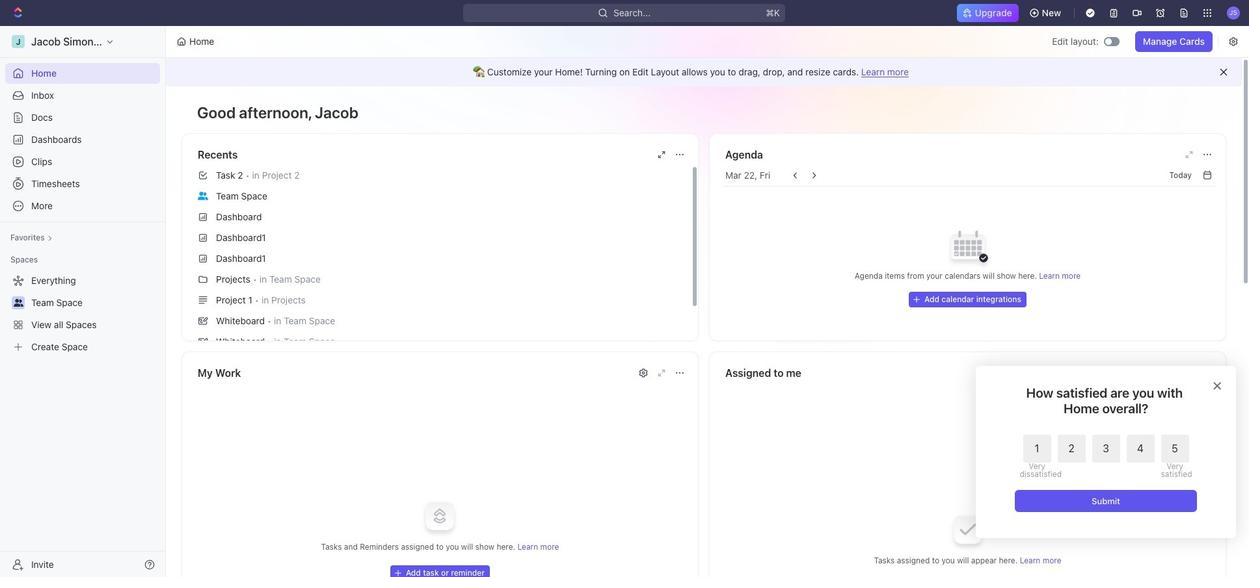 Task type: describe. For each thing, give the bounding box(es) containing it.
user group image inside sidebar navigation
[[13, 299, 23, 307]]



Task type: locate. For each thing, give the bounding box(es) containing it.
tree
[[5, 271, 160, 358]]

alert
[[166, 58, 1242, 87]]

1 vertical spatial user group image
[[13, 299, 23, 307]]

0 vertical spatial user group image
[[198, 192, 208, 200]]

jacob simon's workspace, , element
[[12, 35, 25, 48]]

tree inside sidebar navigation
[[5, 271, 160, 358]]

0 horizontal spatial user group image
[[13, 299, 23, 307]]

1 horizontal spatial user group image
[[198, 192, 208, 200]]

sidebar navigation
[[0, 26, 169, 578]]

option group
[[1020, 435, 1189, 479]]

dialog
[[976, 366, 1236, 539]]

user group image
[[198, 192, 208, 200], [13, 299, 23, 307]]



Task type: vqa. For each thing, say whether or not it's contained in the screenshot.
the leftmost User Group 'image'
yes



